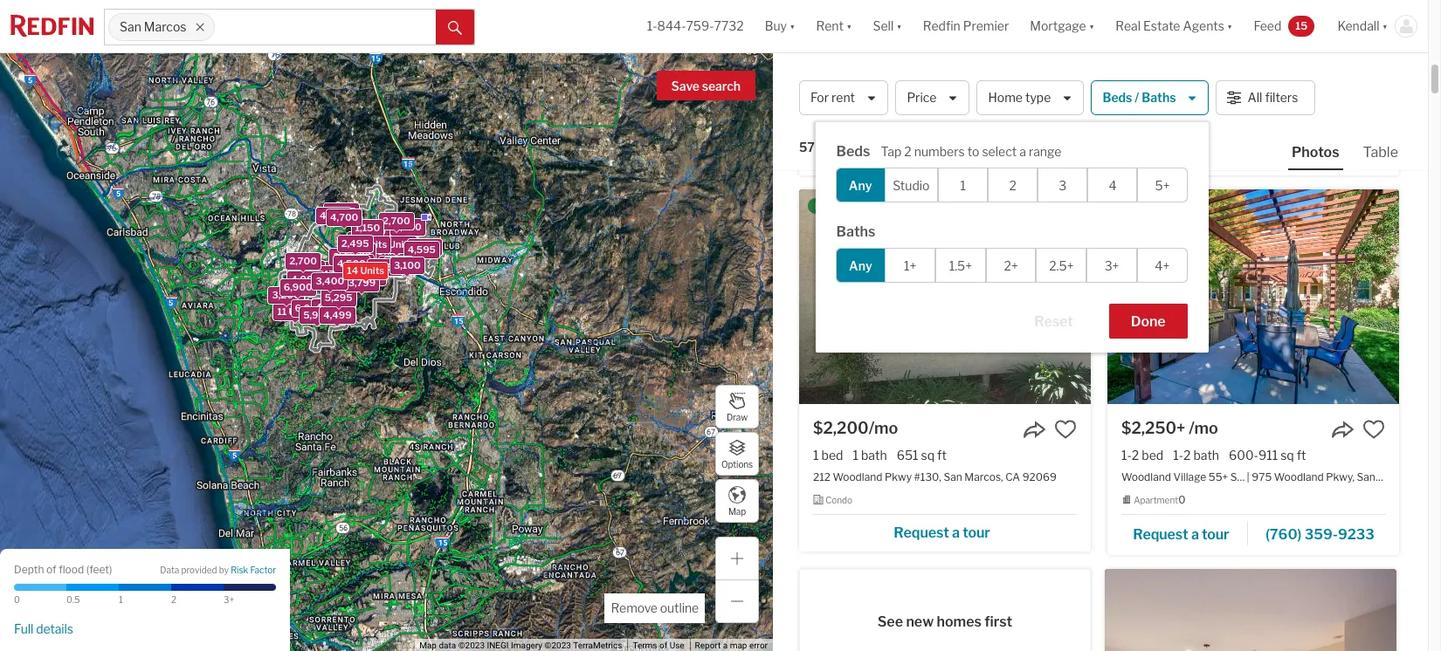 Task type: vqa. For each thing, say whether or not it's contained in the screenshot.
off?
no



Task type: describe. For each thing, give the bounding box(es) containing it.
all filters button
[[1216, 80, 1316, 115]]

4,000
[[291, 273, 320, 285]]

woodland right 975
[[1275, 471, 1325, 484]]

600-911 sq ft
[[1230, 448, 1307, 463]]

1 option group from the top
[[836, 168, 1188, 203]]

price for price
[[907, 90, 937, 105]]

1 right 0.5
[[119, 595, 123, 606]]

1010 sayles ct unit 1, san marcos, ca 92069
[[814, 94, 1033, 107]]

1 up 212
[[814, 448, 819, 463]]

tour for #130,
[[963, 525, 991, 542]]

terrametrics
[[573, 641, 623, 651]]

for
[[1026, 71, 1053, 94]]

photo of 224 woodland pkwy #157, san marcos, ca 92069 image
[[1108, 0, 1400, 28]]

8 units
[[368, 245, 401, 257]]

sq up #157, on the right top
[[1230, 72, 1244, 87]]

759-
[[686, 19, 714, 34]]

/mo for #130,
[[869, 420, 899, 438]]

14
[[347, 264, 358, 276]]

1 ©2023 from the left
[[459, 641, 485, 651]]

apartment 0
[[1134, 493, 1186, 506]]

3,995
[[327, 205, 356, 218]]

photo of 212 woodland pkwy #130, san marcos, ca 92069 image
[[800, 190, 1091, 405]]

Studio checkbox
[[885, 168, 939, 203]]

651 sq ft for #157,
[[1206, 72, 1256, 87]]

new
[[906, 615, 934, 631]]

see
[[878, 615, 904, 631]]

risk
[[231, 566, 248, 576]]

▾ for mortgage ▾
[[1089, 19, 1095, 34]]

212 woodland pkwy #130, san marcos, ca 92069
[[814, 471, 1057, 484]]

reset
[[1035, 314, 1074, 330]]

pkwy,
[[1327, 471, 1355, 484]]

request down apartment
[[1133, 527, 1189, 544]]

request a tour button for #130,
[[814, 519, 1077, 545]]

range
[[1029, 144, 1062, 159]]

ft up all
[[1246, 72, 1256, 87]]

1 horizontal spatial rent
[[1057, 71, 1101, 94]]

$2,200 for 212
[[814, 420, 869, 438]]

request for #130,
[[894, 525, 950, 542]]

#157,
[[1225, 94, 1251, 107]]

provided
[[181, 566, 217, 576]]

of for terms
[[660, 641, 668, 651]]

for rent
[[811, 90, 855, 105]]

redfin
[[923, 19, 961, 34]]

(760) 359-9233
[[1266, 527, 1375, 544]]

photo of 433 autumn dr #22, san marcos, ca 92069 image
[[1105, 570, 1397, 652]]

▾ for kendall ▾
[[1383, 19, 1389, 34]]

full details button
[[14, 622, 73, 638]]

1 vertical spatial 2,700
[[289, 255, 317, 267]]

baths inside button
[[1142, 90, 1177, 105]]

dialog containing beds
[[816, 122, 1209, 353]]

1+ radio
[[885, 248, 936, 283]]

4,499
[[323, 309, 351, 321]]

tour for #157,
[[1272, 149, 1299, 165]]

condo down 212
[[826, 495, 853, 506]]

1 vertical spatial 3
[[354, 239, 361, 251]]

marcos, down apartments
[[941, 94, 979, 107]]

remove outline button
[[605, 594, 705, 624]]

terms
[[633, 641, 658, 651]]

4,295
[[319, 209, 347, 222]]

1- for 1-844-759-7732
[[647, 19, 658, 34]]

2 down the data
[[171, 595, 177, 606]]

sq up the #130,
[[922, 448, 935, 463]]

request a tour for unit
[[894, 149, 991, 165]]

6,400
[[296, 274, 325, 286]]

Any checkbox
[[836, 168, 886, 203]]

request for unit
[[894, 149, 950, 165]]

pkwy for #130,
[[885, 471, 912, 484]]

1.5+ radio
[[936, 248, 986, 283]]

bath up 55+
[[1194, 448, 1220, 463]]

sayles
[[840, 94, 872, 107]]

of for depth
[[46, 563, 56, 576]]

favorite button checkbox for 212 woodland pkwy #130, san marcos, ca 92069
[[1055, 419, 1077, 442]]

14 units
[[347, 264, 384, 276]]

(760) 359-9233 link
[[1249, 519, 1386, 549]]

beds for beds / baths
[[1103, 90, 1133, 105]]

woodland right /
[[1144, 94, 1193, 107]]

favorite button checkbox
[[1055, 42, 1077, 65]]

651 for #130,
[[897, 448, 919, 463]]

/mo up the 1-2 bath
[[1189, 420, 1219, 438]]

favorite button checkbox for 224 woodland pkwy #157, san marcos, ca 92069
[[1363, 42, 1386, 65]]

new 10 hrs ago
[[815, 201, 891, 212]]

6,000
[[295, 302, 324, 314]]

1 vertical spatial 1,500
[[383, 259, 410, 271]]

done
[[1131, 314, 1166, 330]]

1 horizontal spatial 2,700
[[382, 214, 410, 226]]

10
[[839, 201, 849, 212]]

•
[[867, 141, 871, 156]]

2 right tap
[[905, 144, 912, 159]]

844-
[[658, 19, 686, 34]]

8
[[368, 245, 375, 257]]

all filters
[[1248, 90, 1299, 105]]

rentals
[[818, 140, 859, 155]]

92069 for 224 woodland pkwy #157, san marcos, ca 92069
[[1333, 94, 1367, 107]]

draw button
[[716, 385, 759, 429]]

$2,200 /mo for 212
[[814, 420, 899, 438]]

pkwy for #157,
[[1196, 94, 1223, 107]]

home type button
[[977, 80, 1085, 115]]

ca for | 975 woodland pkwy, san marcos, ca 9
[[1419, 471, 1434, 484]]

bed down '$2,250+'
[[1142, 448, 1164, 463]]

redfin premier
[[923, 19, 1010, 34]]

5,999
[[303, 309, 331, 321]]

beds for beds
[[837, 143, 871, 160]]

price button
[[896, 80, 970, 115]]

1,
[[910, 94, 917, 107]]

0 vertical spatial 2 units
[[380, 238, 413, 250]]

google image
[[4, 629, 62, 652]]

bed for 1010
[[822, 72, 844, 87]]

numbers
[[915, 144, 965, 159]]

real
[[1116, 19, 1141, 34]]

4,500
[[337, 257, 366, 270]]

tour for unit
[[963, 149, 991, 165]]

real estate agents ▾ link
[[1116, 0, 1233, 52]]

1-2 bed
[[1122, 448, 1164, 463]]

apartment
[[1134, 495, 1179, 506]]

1 vertical spatial 3 units
[[302, 263, 335, 276]]

woodland village 55+ senior community
[[1122, 471, 1322, 484]]

bath for #157,
[[1170, 72, 1196, 87]]

1 bed for 212
[[814, 448, 844, 463]]

map data ©2023 inegi  imagery ©2023 terrametrics
[[420, 641, 623, 651]]

buy
[[765, 19, 787, 34]]

price (low to high) button
[[908, 139, 1029, 156]]

remove san marcos image
[[195, 22, 206, 32]]

marcos for san marcos
[[144, 20, 187, 34]]

ca for 224 woodland pkwy #157, san marcos, ca 92069
[[1316, 94, 1330, 107]]

save search
[[672, 79, 741, 94]]

1-2 bath
[[1174, 448, 1220, 463]]

1-844-759-7732
[[647, 19, 744, 34]]

▾ for rent ▾
[[847, 19, 852, 34]]

3d
[[1124, 201, 1136, 212]]

4,475
[[313, 268, 341, 280]]

request a tour button for unit
[[814, 143, 1077, 169]]

1+
[[904, 258, 917, 273]]

5,295
[[324, 291, 352, 303]]

marcos, for 224 woodland pkwy #157, san marcos, ca 92069
[[1275, 94, 1313, 107]]

ct
[[874, 94, 886, 107]]

kendall
[[1338, 19, 1380, 34]]

flood
[[59, 563, 84, 576]]

0 vertical spatial 3,200
[[295, 265, 323, 277]]

request a tour for #157,
[[1203, 149, 1299, 165]]

sell
[[873, 19, 894, 34]]

/mo for #157,
[[1178, 43, 1207, 62]]

3 inside option
[[1059, 178, 1067, 193]]

map
[[730, 641, 748, 651]]

4,195
[[303, 306, 329, 318]]

11 units
[[277, 305, 313, 318]]

4,700
[[330, 211, 358, 223]]

for
[[811, 90, 829, 105]]

2,200
[[382, 238, 410, 250]]

submit search image
[[448, 21, 462, 35]]

any for studio
[[849, 178, 872, 193]]

1 vertical spatial 2 units
[[338, 256, 370, 269]]

woodland down 1-2 bed
[[1122, 471, 1172, 484]]

3,000
[[291, 264, 320, 276]]

$2,200 /mo for 224
[[1122, 43, 1207, 62]]

terms of use
[[633, 641, 685, 651]]

filters
[[1266, 90, 1299, 105]]

condo for $1,500
[[826, 119, 853, 129]]



Task type: locate. For each thing, give the bounding box(es) containing it.
0 horizontal spatial ©2023
[[459, 641, 485, 651]]

1 bath for 1010
[[853, 72, 887, 87]]

▾ right kendall
[[1383, 19, 1389, 34]]

bed up 212
[[822, 448, 844, 463]]

3+ left 4+ at the right of the page
[[1105, 258, 1120, 273]]

reset button
[[1013, 304, 1096, 339]]

rent down favorite button checkbox
[[1057, 71, 1101, 94]]

details
[[36, 622, 73, 637]]

new
[[815, 201, 837, 212]]

5 ▾ from the left
[[1228, 19, 1233, 34]]

2 down '$2,250+'
[[1132, 448, 1140, 463]]

full
[[14, 622, 33, 637]]

1 bath for 224
[[1162, 72, 1196, 87]]

rent inside dropdown button
[[817, 19, 844, 34]]

option group
[[836, 168, 1188, 203], [836, 248, 1188, 283]]

imagery
[[511, 641, 543, 651]]

any inside option
[[849, 178, 872, 193]]

$2,200 up 212
[[814, 420, 869, 438]]

request down #157, on the right top
[[1203, 149, 1258, 165]]

| 975 woodland pkwy, san marcos, ca 9
[[1247, 471, 1442, 484]]

1 checkbox
[[939, 168, 989, 203]]

1 bed for 224
[[1122, 72, 1152, 87]]

1 bath for 212
[[853, 448, 887, 463]]

1- up village
[[1174, 448, 1184, 463]]

of left use
[[660, 641, 668, 651]]

1 bed up 'for rent'
[[814, 72, 844, 87]]

1 bed for 1010
[[814, 72, 844, 87]]

1 vertical spatial any
[[849, 258, 873, 273]]

dialog
[[816, 122, 1209, 353]]

san
[[120, 20, 141, 34], [800, 71, 834, 94], [920, 94, 938, 107], [1254, 94, 1272, 107], [944, 471, 963, 484], [1358, 471, 1376, 484]]

0
[[1179, 493, 1186, 506], [14, 595, 20, 606]]

marcos,
[[941, 94, 979, 107], [1275, 94, 1313, 107], [965, 471, 1004, 484], [1378, 471, 1417, 484]]

651 sq ft up the #130,
[[897, 448, 947, 463]]

▾ right buy
[[790, 19, 796, 34]]

/mo up 212 woodland pkwy #130, san marcos, ca 92069
[[869, 420, 899, 438]]

ago
[[871, 201, 891, 212]]

options button
[[716, 433, 759, 476]]

0 vertical spatial 651
[[1206, 72, 1227, 87]]

1 vertical spatial 651
[[897, 448, 919, 463]]

baths right /
[[1142, 90, 1177, 105]]

1 up 212 woodland pkwy #130, san marcos, ca 92069
[[853, 448, 859, 463]]

1- left '759-'
[[647, 19, 658, 34]]

3 units
[[354, 239, 387, 251], [302, 263, 335, 276]]

1 vertical spatial of
[[660, 641, 668, 651]]

marcos, right all
[[1275, 94, 1313, 107]]

0 vertical spatial 0
[[1179, 493, 1186, 506]]

3+ down by
[[224, 595, 234, 606]]

done button
[[1110, 304, 1188, 339]]

community
[[1265, 471, 1322, 484]]

2 left 14 at the left of page
[[338, 256, 344, 269]]

data
[[160, 566, 179, 576]]

1 horizontal spatial 1,500
[[411, 241, 438, 253]]

▾ for buy ▾
[[790, 19, 796, 34]]

0 horizontal spatial beds
[[837, 143, 871, 160]]

any for 1+
[[849, 258, 873, 273]]

bath up beds / baths
[[1170, 72, 1196, 87]]

4 checkbox
[[1088, 168, 1138, 203]]

1 horizontal spatial 651 sq ft
[[1206, 72, 1256, 87]]

92069 for 212 woodland pkwy #130, san marcos, ca 92069
[[1023, 471, 1057, 484]]

bed up beds / baths
[[1130, 72, 1152, 87]]

▾ up $1,500 /mo
[[847, 19, 852, 34]]

0 vertical spatial marcos
[[144, 20, 187, 34]]

1 horizontal spatial $2,200 /mo
[[1122, 43, 1207, 62]]

651 up #157, on the right top
[[1206, 72, 1227, 87]]

0 horizontal spatial $2,200
[[814, 420, 869, 438]]

1 horizontal spatial 1-
[[1122, 448, 1132, 463]]

favorite button image for 224 woodland pkwy #157, san marcos, ca 92069
[[1363, 42, 1386, 65]]

beds up any option at the right of the page
[[837, 143, 871, 160]]

1-
[[647, 19, 658, 34], [1122, 448, 1132, 463], [1174, 448, 1184, 463]]

ca left 9
[[1419, 471, 1434, 484]]

bath for unit
[[862, 72, 887, 87]]

feed
[[1254, 19, 1282, 34]]

651 for #157,
[[1206, 72, 1227, 87]]

3,400
[[315, 274, 344, 287]]

651 up the #130,
[[897, 448, 919, 463]]

beds inside button
[[1103, 90, 1133, 105]]

$2,200 down estate
[[1122, 43, 1178, 62]]

tour
[[963, 149, 991, 165], [1272, 149, 1299, 165], [963, 525, 991, 542], [1202, 527, 1230, 544]]

1 ▾ from the left
[[790, 19, 796, 34]]

(low
[[944, 140, 968, 155]]

home type
[[989, 90, 1051, 105]]

ft up community
[[1297, 448, 1307, 463]]

1 vertical spatial option group
[[836, 248, 1188, 283]]

3,199
[[333, 250, 359, 262]]

1 bed up /
[[1122, 72, 1152, 87]]

price inside button
[[911, 140, 942, 155]]

0 horizontal spatial 2,700
[[289, 255, 317, 267]]

1 horizontal spatial $2,200
[[1122, 43, 1178, 62]]

2,800
[[351, 271, 379, 283]]

map down options
[[729, 506, 746, 517]]

2+ radio
[[986, 248, 1037, 283]]

0 horizontal spatial 3 units
[[302, 263, 335, 276]]

1 vertical spatial marcos
[[838, 71, 907, 94]]

0 vertical spatial 3 units
[[354, 239, 387, 251]]

use
[[670, 641, 685, 651]]

mortgage ▾ button
[[1031, 0, 1095, 52]]

report
[[695, 641, 721, 651]]

1 vertical spatial 3,200
[[272, 289, 300, 301]]

to left select
[[968, 144, 980, 159]]

1 vertical spatial map
[[420, 641, 437, 651]]

1 down 'tap 2 numbers to select a range'
[[961, 178, 966, 193]]

1 horizontal spatial 3
[[354, 239, 361, 251]]

to
[[971, 140, 983, 155], [968, 144, 980, 159]]

bath up 212 woodland pkwy #130, san marcos, ca 92069
[[862, 448, 887, 463]]

marcos left 'remove san marcos' image
[[144, 20, 187, 34]]

Any radio
[[836, 248, 886, 283]]

terms of use link
[[633, 641, 685, 651]]

1 vertical spatial 651 sq ft
[[897, 448, 947, 463]]

rent ▾ button
[[817, 0, 852, 52]]

marcos, for 212 woodland pkwy #130, san marcos, ca 92069
[[965, 471, 1004, 484]]

3 left 8
[[354, 239, 361, 251]]

0 horizontal spatial 1-
[[647, 19, 658, 34]]

▾ right the mortgage
[[1089, 19, 1095, 34]]

1- down '$2,250+'
[[1122, 448, 1132, 463]]

224
[[1122, 94, 1141, 107]]

pkwy left the #130,
[[885, 471, 912, 484]]

of left 'flood'
[[46, 563, 56, 576]]

0 horizontal spatial 651 sq ft
[[897, 448, 947, 463]]

agents
[[1184, 19, 1225, 34]]

0 vertical spatial pkwy
[[1196, 94, 1223, 107]]

1 vertical spatial 0
[[14, 595, 20, 606]]

0 vertical spatial $2,200
[[1122, 43, 1178, 62]]

1 horizontal spatial 0
[[1179, 493, 1186, 506]]

0 horizontal spatial 3+
[[224, 595, 234, 606]]

woodland right 212
[[833, 471, 883, 484]]

1 inside option
[[961, 178, 966, 193]]

1010
[[814, 94, 838, 107]]

0 vertical spatial 3
[[1059, 178, 1067, 193]]

0 vertical spatial map
[[729, 506, 746, 517]]

3 up 6,900
[[302, 263, 309, 276]]

$2,200 /mo down estate
[[1122, 43, 1207, 62]]

rent up $1,500 on the right of page
[[817, 19, 844, 34]]

11
[[277, 305, 286, 318]]

request down the #130,
[[894, 525, 950, 542]]

apartments
[[911, 71, 1022, 94]]

senior
[[1231, 471, 1263, 484]]

tap 2 numbers to select a range
[[881, 144, 1062, 159]]

1 horizontal spatial 651
[[1206, 72, 1227, 87]]

1 horizontal spatial 3 units
[[354, 239, 387, 251]]

3,395
[[350, 234, 378, 246]]

©2023 right 'imagery'
[[545, 641, 571, 651]]

0 vertical spatial $2,200 /mo
[[1122, 43, 1207, 62]]

1 horizontal spatial ©2023
[[545, 641, 571, 651]]

▾ for sell ▾
[[897, 19, 902, 34]]

1 up beds / baths
[[1162, 72, 1167, 87]]

bed for 224
[[1130, 72, 1152, 87]]

3+ radio
[[1087, 248, 1138, 283]]

marcos, for | 975 woodland pkwy, san marcos, ca 9
[[1378, 471, 1417, 484]]

bed up 'for rent'
[[822, 72, 844, 87]]

to inside button
[[971, 140, 983, 155]]

2 vertical spatial 3
[[302, 263, 309, 276]]

redfin premier button
[[913, 0, 1020, 52]]

favorite button image
[[1363, 42, 1386, 65], [1055, 419, 1077, 442], [1363, 419, 1386, 442]]

0 vertical spatial of
[[46, 563, 56, 576]]

request a tour for #130,
[[894, 525, 991, 542]]

5+ checkbox
[[1138, 168, 1188, 203]]

rent
[[832, 90, 855, 105]]

1 up 224
[[1122, 72, 1128, 87]]

0 vertical spatial option group
[[836, 168, 1188, 203]]

1 horizontal spatial of
[[660, 641, 668, 651]]

map inside map button
[[729, 506, 746, 517]]

0 horizontal spatial rent
[[817, 19, 844, 34]]

bath for #130,
[[862, 448, 887, 463]]

to inside 'dialog'
[[968, 144, 980, 159]]

map for map
[[729, 506, 746, 517]]

0 vertical spatial 651 sq ft
[[1206, 72, 1256, 87]]

data provided by risk factor
[[160, 566, 276, 576]]

2 right 8
[[380, 238, 386, 250]]

baths
[[1142, 90, 1177, 105], [837, 224, 876, 240]]

marcos up the ct
[[838, 71, 907, 94]]

condo up rentals
[[826, 119, 853, 129]]

1 vertical spatial beds
[[837, 143, 871, 160]]

2 ©2023 from the left
[[545, 641, 571, 651]]

1 vertical spatial 3+
[[224, 595, 234, 606]]

2 inside checkbox
[[1010, 178, 1017, 193]]

None search field
[[215, 10, 436, 45]]

0 horizontal spatial 1,500
[[383, 259, 410, 271]]

57 rentals •
[[800, 140, 871, 156]]

1 vertical spatial rent
[[1057, 71, 1101, 94]]

3,200 up 11
[[272, 289, 300, 301]]

beds left /
[[1103, 90, 1133, 105]]

ca for 212 woodland pkwy #130, san marcos, ca 92069
[[1006, 471, 1021, 484]]

1 vertical spatial price
[[911, 140, 942, 155]]

for rent button
[[800, 80, 889, 115]]

pkwy left #157, on the right top
[[1196, 94, 1223, 107]]

request a tour button for #157,
[[1122, 143, 1386, 169]]

2,700 up 2,200
[[382, 214, 410, 226]]

0 vertical spatial rent
[[817, 19, 844, 34]]

photo of 1010 sayles ct unit 1, san marcos, ca 92069 image
[[800, 0, 1091, 28]]

15
[[1296, 19, 1308, 32]]

request up "studio" option
[[894, 149, 950, 165]]

3+ inside option
[[1105, 258, 1120, 273]]

1 vertical spatial $2,200
[[814, 420, 869, 438]]

1 bed up 212
[[814, 448, 844, 463]]

beds / baths
[[1103, 90, 1177, 105]]

rent ▾
[[817, 19, 852, 34]]

0 horizontal spatial 2 units
[[338, 256, 370, 269]]

1- for 1-2 bed
[[1122, 448, 1132, 463]]

marcos for san marcos apartments for rent
[[838, 71, 907, 94]]

1 horizontal spatial 2 units
[[380, 238, 413, 250]]

save search button
[[657, 71, 756, 100]]

0 vertical spatial baths
[[1142, 90, 1177, 105]]

price right :
[[911, 140, 942, 155]]

0 horizontal spatial $2,200 /mo
[[814, 420, 899, 438]]

sq right —
[[911, 72, 925, 87]]

0 horizontal spatial 651
[[897, 448, 919, 463]]

224 woodland pkwy #157, san marcos, ca 92069
[[1122, 94, 1367, 107]]

/mo down sell
[[868, 43, 897, 62]]

359-
[[1305, 527, 1339, 544]]

report a map error
[[695, 641, 768, 651]]

condo for $2,200
[[1134, 119, 1161, 129]]

0 horizontal spatial 0
[[14, 595, 20, 606]]

0 vertical spatial beds
[[1103, 90, 1133, 105]]

high)
[[986, 140, 1015, 155]]

$1,500 /mo
[[814, 43, 897, 62]]

0 vertical spatial any
[[849, 178, 872, 193]]

price down — sq ft
[[907, 90, 937, 105]]

$2,250+
[[1122, 420, 1186, 438]]

0 horizontal spatial marcos
[[144, 20, 187, 34]]

request for #157,
[[1203, 149, 1258, 165]]

any left the 1+
[[849, 258, 873, 273]]

4,250
[[367, 261, 395, 273]]

2.5+ radio
[[1037, 248, 1087, 283]]

1 horizontal spatial 3+
[[1105, 258, 1120, 273]]

92069
[[999, 94, 1033, 107], [1333, 94, 1367, 107], [1023, 471, 1057, 484]]

0 horizontal spatial baths
[[837, 224, 876, 240]]

2,650
[[388, 259, 416, 272]]

4
[[1109, 178, 1117, 193]]

0 vertical spatial 2,700
[[382, 214, 410, 226]]

$2,200 /mo up 212
[[814, 420, 899, 438]]

ft up 1010 sayles ct unit 1, san marcos, ca 92069
[[928, 72, 937, 87]]

map
[[729, 506, 746, 517], [420, 641, 437, 651]]

3 down range
[[1059, 178, 1067, 193]]

651 sq ft up #157, on the right top
[[1206, 72, 1256, 87]]

outline
[[660, 601, 699, 616]]

ca down apartments
[[981, 94, 996, 107]]

2 down select
[[1010, 178, 1017, 193]]

1 horizontal spatial map
[[729, 506, 746, 517]]

0 vertical spatial 1,500
[[411, 241, 438, 253]]

/
[[1135, 90, 1140, 105]]

55+
[[1209, 471, 1229, 484]]

map left data
[[420, 641, 437, 651]]

map for map data ©2023 inegi  imagery ©2023 terrametrics
[[420, 641, 437, 651]]

9
[[1436, 471, 1442, 484]]

1- for 1-2 bath
[[1174, 448, 1184, 463]]

3 checkbox
[[1038, 168, 1088, 203]]

1 up for
[[814, 72, 819, 87]]

real estate agents ▾
[[1116, 19, 1233, 34]]

favorite button image for 212 woodland pkwy #130, san marcos, ca 92069
[[1055, 419, 1077, 442]]

map region
[[0, 40, 931, 652]]

2 up village
[[1184, 448, 1191, 463]]

0 horizontal spatial map
[[420, 641, 437, 651]]

1 horizontal spatial beds
[[1103, 90, 1133, 105]]

marcos, right the #130,
[[965, 471, 1004, 484]]

3,799
[[348, 277, 375, 289]]

beds inside 'dialog'
[[837, 143, 871, 160]]

condo
[[826, 119, 853, 129], [1134, 119, 1161, 129], [826, 495, 853, 506]]

0 horizontal spatial pkwy
[[885, 471, 912, 484]]

condo down beds / baths button
[[1134, 119, 1161, 129]]

1 horizontal spatial marcos
[[838, 71, 907, 94]]

rent
[[817, 19, 844, 34], [1057, 71, 1101, 94]]

0 horizontal spatial 3
[[302, 263, 309, 276]]

(
[[86, 563, 89, 576]]

to right (low
[[971, 140, 983, 155]]

2 ▾ from the left
[[847, 19, 852, 34]]

1 bath up 212 woodland pkwy #130, san marcos, ca 92069
[[853, 448, 887, 463]]

4,900
[[373, 262, 401, 274]]

favorite button checkbox
[[1363, 42, 1386, 65], [1055, 419, 1077, 442], [1363, 419, 1386, 442]]

sell ▾ button
[[873, 0, 902, 52]]

favorite button image
[[1055, 42, 1077, 65]]

4+ radio
[[1138, 248, 1188, 283]]

1-844-759-7732 link
[[647, 19, 744, 34]]

©2023 right data
[[459, 641, 485, 651]]

1 vertical spatial $2,200 /mo
[[814, 420, 899, 438]]

/mo down agents
[[1178, 43, 1207, 62]]

0 horizontal spatial of
[[46, 563, 56, 576]]

/mo for unit
[[868, 43, 897, 62]]

651
[[1206, 72, 1227, 87], [897, 448, 919, 463]]

651 sq ft for #130,
[[897, 448, 947, 463]]

3 ▾ from the left
[[897, 19, 902, 34]]

1 horizontal spatial pkwy
[[1196, 94, 1223, 107]]

▾ right agents
[[1228, 19, 1233, 34]]

bed for 212
[[822, 448, 844, 463]]

1 bath up the ct
[[853, 72, 887, 87]]

factor
[[250, 566, 276, 576]]

0 vertical spatial price
[[907, 90, 937, 105]]

2 option group from the top
[[836, 248, 1188, 283]]

5+
[[1156, 178, 1170, 193]]

0 down village
[[1179, 493, 1186, 506]]

tour
[[1176, 201, 1201, 212]]

2 horizontal spatial 1-
[[1174, 448, 1184, 463]]

2 horizontal spatial 3
[[1059, 178, 1067, 193]]

baths inside 'dialog'
[[837, 224, 876, 240]]

1 horizontal spatial baths
[[1142, 90, 1177, 105]]

$2,200 for 224
[[1122, 43, 1178, 62]]

4 ▾ from the left
[[1089, 19, 1095, 34]]

buy ▾ button
[[765, 0, 796, 52]]

type
[[1026, 90, 1051, 105]]

1 vertical spatial baths
[[837, 224, 876, 240]]

1 up sayles
[[853, 72, 859, 87]]

6 ▾ from the left
[[1383, 19, 1389, 34]]

a inside 'dialog'
[[1020, 144, 1027, 159]]

photo of 975 woodland pkwy, san marcos, ca 92069 image
[[1108, 190, 1400, 405]]

6,200
[[324, 304, 352, 317]]

any up hrs
[[849, 178, 872, 193]]

0 vertical spatial 3+
[[1105, 258, 1120, 273]]

▾
[[790, 19, 796, 34], [847, 19, 852, 34], [897, 19, 902, 34], [1089, 19, 1095, 34], [1228, 19, 1233, 34], [1383, 19, 1389, 34]]

any inside option
[[849, 258, 873, 273]]

price for price (low to high)
[[911, 140, 942, 155]]

0 up full
[[14, 595, 20, 606]]

bath up the ct
[[862, 72, 887, 87]]

2 checkbox
[[989, 168, 1038, 203]]

price inside button
[[907, 90, 937, 105]]

options
[[722, 459, 753, 470]]

2,935
[[355, 270, 382, 282]]

sq right 911
[[1281, 448, 1295, 463]]

ft up 212 woodland pkwy #130, san marcos, ca 92069
[[938, 448, 947, 463]]

2,250
[[394, 221, 421, 233]]

home
[[989, 90, 1023, 105]]

1 vertical spatial pkwy
[[885, 471, 912, 484]]



